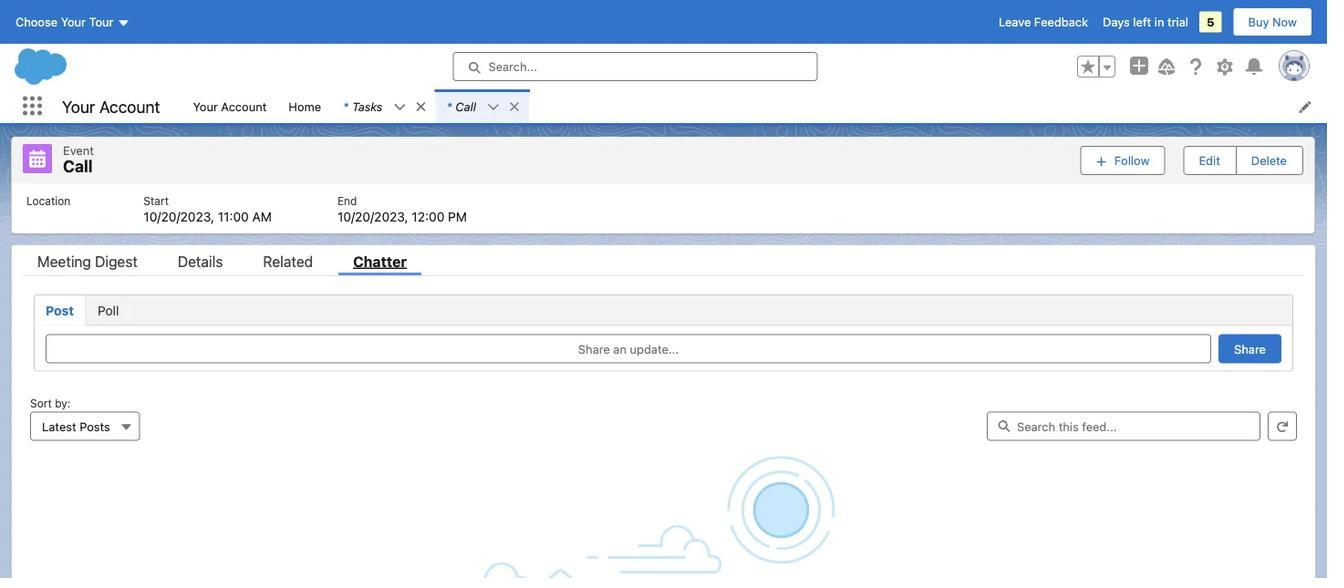 Task type: vqa. For each thing, say whether or not it's contained in the screenshot.
Leave Feedback
yes



Task type: locate. For each thing, give the bounding box(es) containing it.
search...
[[489, 60, 537, 73]]

delete
[[1252, 153, 1287, 167]]

call
[[456, 99, 476, 113], [63, 156, 93, 176]]

tour
[[89, 15, 114, 29]]

your account inside "link"
[[193, 99, 267, 113]]

text default image
[[508, 100, 521, 113], [487, 101, 500, 114]]

list containing your account
[[182, 89, 1327, 123]]

event call
[[63, 143, 94, 176]]

*
[[343, 99, 349, 113], [447, 99, 452, 113]]

1 horizontal spatial call
[[456, 99, 476, 113]]

list item
[[332, 89, 436, 123], [436, 89, 529, 123]]

2 share from the left
[[1234, 342, 1266, 356]]

Sort by: button
[[30, 412, 140, 441]]

text default image right "* call"
[[487, 101, 500, 114]]

1 horizontal spatial 10/20/2023,
[[338, 209, 408, 224]]

text default image right 'tasks'
[[394, 101, 406, 114]]

group
[[1077, 56, 1116, 78], [1081, 144, 1304, 177]]

1 share from the left
[[578, 342, 610, 356]]

10/20/2023, for 10/20/2023, 12:00 pm
[[338, 209, 408, 224]]

list for your account "link"
[[12, 184, 1315, 234]]

1 10/20/2023, from the left
[[144, 209, 214, 224]]

feedback
[[1034, 15, 1088, 29]]

call for event call
[[63, 156, 93, 176]]

call for * call
[[456, 99, 476, 113]]

start
[[144, 195, 169, 208]]

your account left the home link
[[193, 99, 267, 113]]

your account up the event
[[62, 96, 160, 116]]

meeting
[[37, 253, 91, 270]]

tab list containing post
[[34, 295, 1294, 326]]

an
[[613, 342, 627, 356]]

1 vertical spatial list
[[12, 184, 1315, 234]]

1 list item from the left
[[332, 89, 436, 123]]

your account
[[62, 96, 160, 116], [193, 99, 267, 113]]

meeting digest
[[37, 253, 138, 270]]

text default image
[[415, 100, 427, 113], [394, 101, 406, 114]]

0 horizontal spatial call
[[63, 156, 93, 176]]

details
[[178, 253, 223, 270]]

10/20/2023, inside end 10/20/2023, 12:00 pm
[[338, 209, 408, 224]]

10/20/2023, down start
[[144, 209, 214, 224]]

1 horizontal spatial your account
[[193, 99, 267, 113]]

10/20/2023, for 10/20/2023, 11:00 am
[[144, 209, 214, 224]]

10/20/2023, down end
[[338, 209, 408, 224]]

share
[[578, 342, 610, 356], [1234, 342, 1266, 356]]

related link
[[249, 253, 328, 276]]

0 vertical spatial list
[[182, 89, 1327, 123]]

leave
[[999, 15, 1031, 29]]

list
[[182, 89, 1327, 123], [12, 184, 1315, 234]]

choose
[[16, 15, 58, 29]]

2 text default image from the left
[[394, 101, 406, 114]]

call inside list item
[[456, 99, 476, 113]]

0 horizontal spatial 10/20/2023,
[[144, 209, 214, 224]]

0 horizontal spatial text default image
[[394, 101, 406, 114]]

0 horizontal spatial *
[[343, 99, 349, 113]]

1 horizontal spatial text default image
[[508, 100, 521, 113]]

1 vertical spatial group
[[1081, 144, 1304, 177]]

share an update... button
[[46, 334, 1212, 364]]

latest
[[42, 420, 76, 433]]

list item left "* call"
[[332, 89, 436, 123]]

1 horizontal spatial *
[[447, 99, 452, 113]]

* right 'tasks'
[[447, 99, 452, 113]]

1 horizontal spatial account
[[221, 99, 267, 113]]

trial
[[1168, 15, 1189, 29]]

by:
[[55, 397, 71, 410]]

list for leave feedback link
[[182, 89, 1327, 123]]

1 text default image from the left
[[415, 100, 427, 113]]

your
[[61, 15, 86, 29], [62, 96, 95, 116], [193, 99, 218, 113]]

choose your tour
[[16, 15, 114, 29]]

list item down search...
[[436, 89, 529, 123]]

account down tour
[[99, 96, 160, 116]]

10/20/2023,
[[144, 209, 214, 224], [338, 209, 408, 224]]

0 horizontal spatial text default image
[[487, 101, 500, 114]]

2 * from the left
[[447, 99, 452, 113]]

delete button
[[1237, 147, 1302, 174]]

account
[[99, 96, 160, 116], [221, 99, 267, 113]]

1 vertical spatial call
[[63, 156, 93, 176]]

2 10/20/2023, from the left
[[338, 209, 408, 224]]

poll
[[98, 303, 119, 318]]

list containing 10/20/2023, 11:00 am
[[12, 184, 1315, 234]]

related
[[263, 253, 313, 270]]

chatter link
[[339, 253, 422, 276]]

call inside event call
[[63, 156, 93, 176]]

search... button
[[453, 52, 818, 81]]

meeting digest link
[[23, 253, 152, 276]]

* call
[[447, 99, 476, 113]]

* left 'tasks'
[[343, 99, 349, 113]]

text default image down search...
[[508, 100, 521, 113]]

poll link
[[86, 296, 131, 325]]

buy now
[[1249, 15, 1297, 29]]

follow
[[1115, 153, 1150, 167]]

choose your tour button
[[15, 7, 131, 36]]

account left the home link
[[221, 99, 267, 113]]

home
[[289, 99, 321, 113]]

0 vertical spatial call
[[456, 99, 476, 113]]

10/20/2023, inside "start 10/20/2023, 11:00 am"
[[144, 209, 214, 224]]

latest posts
[[42, 420, 110, 433]]

your inside "link"
[[193, 99, 218, 113]]

post link
[[35, 296, 86, 325]]

0 horizontal spatial share
[[578, 342, 610, 356]]

sort
[[30, 397, 52, 410]]

follow button
[[1081, 146, 1165, 175]]

end
[[338, 195, 357, 208]]

2 text default image from the left
[[487, 101, 500, 114]]

1 horizontal spatial text default image
[[415, 100, 427, 113]]

edit button
[[1185, 147, 1235, 174]]

1 horizontal spatial share
[[1234, 342, 1266, 356]]

details link
[[163, 253, 238, 276]]

end 10/20/2023, 12:00 pm
[[338, 195, 467, 224]]

1 * from the left
[[343, 99, 349, 113]]

share button
[[1219, 334, 1282, 364]]

tab list
[[34, 295, 1294, 326]]

leave feedback link
[[999, 15, 1088, 29]]

text default image left "* call"
[[415, 100, 427, 113]]

* tasks
[[343, 99, 383, 113]]



Task type: describe. For each thing, give the bounding box(es) containing it.
post
[[46, 303, 74, 318]]

digest
[[95, 253, 138, 270]]

event
[[63, 143, 94, 157]]

share for share an update...
[[578, 342, 610, 356]]

now
[[1273, 15, 1297, 29]]

1 text default image from the left
[[508, 100, 521, 113]]

share an update...
[[578, 342, 679, 356]]

in
[[1155, 15, 1165, 29]]

pm
[[448, 209, 467, 224]]

your account link
[[182, 89, 278, 123]]

location
[[26, 195, 71, 208]]

share for share
[[1234, 342, 1266, 356]]

5
[[1207, 15, 1215, 29]]

tasks
[[352, 99, 383, 113]]

12:00
[[412, 209, 445, 224]]

buy now button
[[1233, 7, 1313, 36]]

leave feedback
[[999, 15, 1088, 29]]

* for * tasks
[[343, 99, 349, 113]]

am
[[252, 209, 272, 224]]

2 list item from the left
[[436, 89, 529, 123]]

sort by:
[[30, 397, 71, 410]]

home link
[[278, 89, 332, 123]]

account inside "link"
[[221, 99, 267, 113]]

buy
[[1249, 15, 1269, 29]]

days left in trial
[[1103, 15, 1189, 29]]

update...
[[630, 342, 679, 356]]

11:00
[[218, 209, 249, 224]]

Search this feed... search field
[[987, 412, 1261, 441]]

0 vertical spatial group
[[1077, 56, 1116, 78]]

days
[[1103, 15, 1130, 29]]

left
[[1133, 15, 1152, 29]]

start 10/20/2023, 11:00 am
[[144, 195, 272, 224]]

group containing follow
[[1081, 144, 1304, 177]]

0 horizontal spatial your account
[[62, 96, 160, 116]]

edit
[[1199, 153, 1220, 167]]

chatter
[[353, 253, 407, 270]]

your inside "popup button"
[[61, 15, 86, 29]]

* for * call
[[447, 99, 452, 113]]

0 horizontal spatial account
[[99, 96, 160, 116]]

posts
[[80, 420, 110, 433]]



